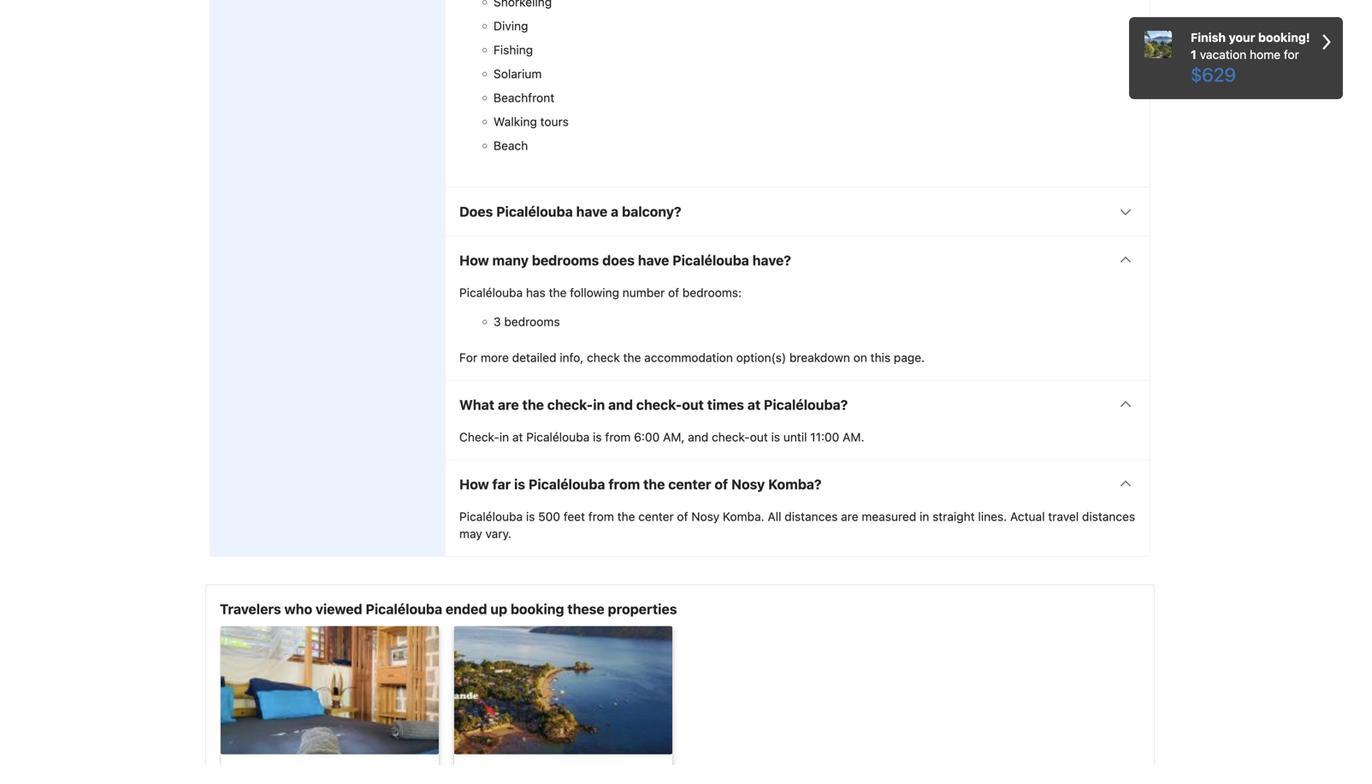 Task type: locate. For each thing, give the bounding box(es) containing it.
the for info,
[[624, 351, 641, 365]]

distances down 'how far is picalélouba from the center of nosy komba?' dropdown button
[[785, 510, 838, 524]]

1 horizontal spatial have
[[638, 252, 670, 269]]

center
[[669, 477, 712, 493], [639, 510, 674, 524]]

1 vertical spatial from
[[609, 477, 640, 493]]

1 vertical spatial are
[[841, 510, 859, 524]]

up
[[491, 602, 508, 618]]

picalélouba up many
[[496, 204, 573, 220]]

0 horizontal spatial at
[[513, 430, 523, 444]]

2 how from the top
[[460, 477, 489, 493]]

distances
[[785, 510, 838, 524], [1083, 510, 1136, 524]]

1 horizontal spatial out
[[750, 430, 768, 444]]

0 horizontal spatial out
[[682, 397, 704, 413]]

nosy
[[732, 477, 765, 493], [692, 510, 720, 524]]

have inside dropdown button
[[638, 252, 670, 269]]

1 horizontal spatial check-
[[637, 397, 682, 413]]

0 vertical spatial are
[[498, 397, 519, 413]]

have left a
[[576, 204, 608, 220]]

and down "check"
[[609, 397, 633, 413]]

for
[[460, 351, 478, 365]]

of inside picalélouba is 500 feet from the center of nosy komba. all distances are measured in straight lines. actual travel distances may vary.
[[677, 510, 689, 524]]

the right "check"
[[624, 351, 641, 365]]

finish your booking! 1 vacation home for $629
[[1191, 30, 1311, 86]]

what are the check-in and check-out times at picalélouba?
[[460, 397, 848, 413]]

booking!
[[1259, 30, 1311, 45]]

center inside picalélouba is 500 feet from the center of nosy komba. all distances are measured in straight lines. actual travel distances may vary.
[[639, 510, 674, 524]]

the
[[549, 286, 567, 300], [624, 351, 641, 365], [523, 397, 544, 413], [644, 477, 665, 493], [618, 510, 635, 524]]

is right far
[[514, 477, 526, 493]]

0 horizontal spatial nosy
[[692, 510, 720, 524]]

your
[[1229, 30, 1256, 45]]

center inside 'how far is picalélouba from the center of nosy komba?' dropdown button
[[669, 477, 712, 493]]

at
[[748, 397, 761, 413], [513, 430, 523, 444]]

1 vertical spatial center
[[639, 510, 674, 524]]

2 horizontal spatial in
[[920, 510, 930, 524]]

for
[[1284, 47, 1300, 62]]

1 vertical spatial how
[[460, 477, 489, 493]]

1 vertical spatial nosy
[[692, 510, 720, 524]]

this
[[871, 351, 891, 365]]

500
[[538, 510, 561, 524]]

picalélouba
[[496, 204, 573, 220], [673, 252, 750, 269], [460, 286, 523, 300], [526, 430, 590, 444], [529, 477, 606, 493], [460, 510, 523, 524], [366, 602, 443, 618]]

travelers who viewed picalélouba ended up booking these properties
[[220, 602, 677, 618]]

from for picalélouba
[[609, 477, 640, 493]]

11:00 am.
[[811, 430, 865, 444]]

in left 'straight'
[[920, 510, 930, 524]]

number
[[623, 286, 665, 300]]

option(s)
[[737, 351, 787, 365]]

at right times
[[748, 397, 761, 413]]

1 vertical spatial out
[[750, 430, 768, 444]]

center down how far is picalélouba from the center of nosy komba?
[[639, 510, 674, 524]]

nosy up komba.
[[732, 477, 765, 493]]

more
[[481, 351, 509, 365]]

what
[[460, 397, 495, 413]]

1 vertical spatial in
[[500, 430, 509, 444]]

accordion control element
[[445, 0, 1151, 557]]

straight
[[933, 510, 975, 524]]

have up 'number'
[[638, 252, 670, 269]]

in
[[593, 397, 605, 413], [500, 430, 509, 444], [920, 510, 930, 524]]

from right feet
[[589, 510, 614, 524]]

picalélouba up 3
[[460, 286, 523, 300]]

1 horizontal spatial are
[[841, 510, 859, 524]]

the inside picalélouba is 500 feet from the center of nosy komba. all distances are measured in straight lines. actual travel distances may vary.
[[618, 510, 635, 524]]

0 vertical spatial from
[[605, 430, 631, 444]]

lines.
[[979, 510, 1007, 524]]

center down check-in at picalélouba is from 6:00 am, and check-out is until 11:00 am.
[[669, 477, 712, 493]]

from inside picalélouba is 500 feet from the center of nosy komba. all distances are measured in straight lines. actual travel distances may vary.
[[589, 510, 614, 524]]

1 how from the top
[[460, 252, 489, 269]]

is left 500
[[526, 510, 535, 524]]

0 vertical spatial center
[[669, 477, 712, 493]]

feet
[[564, 510, 585, 524]]

from left 6:00 am,
[[605, 430, 631, 444]]

0 vertical spatial bedrooms
[[532, 252, 599, 269]]

are left measured
[[841, 510, 859, 524]]

is left 6:00 am,
[[593, 430, 602, 444]]

properties
[[608, 602, 677, 618]]

how left many
[[460, 252, 489, 269]]

and
[[609, 397, 633, 413], [688, 430, 709, 444]]

0 vertical spatial nosy
[[732, 477, 765, 493]]

are inside picalélouba is 500 feet from the center of nosy komba. all distances are measured in straight lines. actual travel distances may vary.
[[841, 510, 859, 524]]

has
[[526, 286, 546, 300]]

in down "check"
[[593, 397, 605, 413]]

measured
[[862, 510, 917, 524]]

at right check-
[[513, 430, 523, 444]]

does picalélouba have a balcony? button
[[446, 188, 1150, 236]]

home
[[1250, 47, 1281, 62]]

of inside dropdown button
[[715, 477, 728, 493]]

1 vertical spatial of
[[715, 477, 728, 493]]

check- down times
[[712, 430, 750, 444]]

check- up 6:00 am,
[[637, 397, 682, 413]]

following
[[570, 286, 620, 300]]

many
[[493, 252, 529, 269]]

0 vertical spatial out
[[682, 397, 704, 413]]

picalélouba?
[[764, 397, 848, 413]]

komba.
[[723, 510, 765, 524]]

the down how far is picalélouba from the center of nosy komba?
[[618, 510, 635, 524]]

is left until
[[772, 430, 781, 444]]

is
[[593, 430, 602, 444], [772, 430, 781, 444], [514, 477, 526, 493], [526, 510, 535, 524]]

check-
[[548, 397, 593, 413], [637, 397, 682, 413], [712, 430, 750, 444]]

info,
[[560, 351, 584, 365]]

of right 'number'
[[668, 286, 680, 300]]

1 vertical spatial have
[[638, 252, 670, 269]]

0 vertical spatial have
[[576, 204, 608, 220]]

how left far
[[460, 477, 489, 493]]

bedrooms down has
[[504, 315, 560, 329]]

3 bedrooms
[[494, 315, 560, 329]]

of down how far is picalélouba from the center of nosy komba?
[[677, 510, 689, 524]]

vary.
[[486, 527, 512, 541]]

picalélouba is 500 feet from the center of nosy komba. all distances are measured in straight lines. actual travel distances may vary.
[[460, 510, 1136, 541]]

check- down 'info,'
[[548, 397, 593, 413]]

distances right travel
[[1083, 510, 1136, 524]]

out inside dropdown button
[[682, 397, 704, 413]]

bedrooms up following
[[532, 252, 599, 269]]

0 horizontal spatial distances
[[785, 510, 838, 524]]

nosy inside dropdown button
[[732, 477, 765, 493]]

and inside dropdown button
[[609, 397, 633, 413]]

0 horizontal spatial in
[[500, 430, 509, 444]]

are right what
[[498, 397, 519, 413]]

of for komba?
[[715, 477, 728, 493]]

in up far
[[500, 430, 509, 444]]

1 horizontal spatial at
[[748, 397, 761, 413]]

nosy left komba.
[[692, 510, 720, 524]]

0 horizontal spatial check-
[[548, 397, 593, 413]]

0 horizontal spatial and
[[609, 397, 633, 413]]

how
[[460, 252, 489, 269], [460, 477, 489, 493]]

1 vertical spatial and
[[688, 430, 709, 444]]

and right 6:00 am,
[[688, 430, 709, 444]]

actual
[[1011, 510, 1045, 524]]

2 vertical spatial of
[[677, 510, 689, 524]]

picalélouba has the following number of bedrooms:
[[460, 286, 742, 300]]

6:00 am,
[[634, 430, 685, 444]]

nosy for komba.
[[692, 510, 720, 524]]

fishing
[[494, 43, 533, 57]]

the down 6:00 am,
[[644, 477, 665, 493]]

balcony?
[[622, 204, 682, 220]]

1 horizontal spatial in
[[593, 397, 605, 413]]

nosy inside picalélouba is 500 feet from the center of nosy komba. all distances are measured in straight lines. actual travel distances may vary.
[[692, 510, 720, 524]]

are inside dropdown button
[[498, 397, 519, 413]]

0 horizontal spatial are
[[498, 397, 519, 413]]

the for picalélouba
[[644, 477, 665, 493]]

from down 6:00 am,
[[609, 477, 640, 493]]

from
[[605, 430, 631, 444], [609, 477, 640, 493], [589, 510, 614, 524]]

the down detailed
[[523, 397, 544, 413]]

picalélouba up vary.
[[460, 510, 523, 524]]

0 vertical spatial how
[[460, 252, 489, 269]]

times
[[707, 397, 744, 413]]

0 vertical spatial at
[[748, 397, 761, 413]]

check-in at picalélouba is from 6:00 am, and check-out is until 11:00 am.
[[460, 430, 865, 444]]

on
[[854, 351, 868, 365]]

out left until
[[750, 430, 768, 444]]

1
[[1191, 47, 1197, 62]]

0 vertical spatial and
[[609, 397, 633, 413]]

1 horizontal spatial and
[[688, 430, 709, 444]]

0 horizontal spatial have
[[576, 204, 608, 220]]

1 distances from the left
[[785, 510, 838, 524]]

of
[[668, 286, 680, 300], [715, 477, 728, 493], [677, 510, 689, 524]]

page.
[[894, 351, 925, 365]]

rightchevron image
[[1323, 29, 1332, 55]]

2 vertical spatial from
[[589, 510, 614, 524]]

of up komba.
[[715, 477, 728, 493]]

the inside dropdown button
[[644, 477, 665, 493]]

from inside 'how far is picalélouba from the center of nosy komba?' dropdown button
[[609, 477, 640, 493]]

are
[[498, 397, 519, 413], [841, 510, 859, 524]]

bedrooms
[[532, 252, 599, 269], [504, 315, 560, 329]]

picalélouba left ended
[[366, 602, 443, 618]]

from for feet
[[589, 510, 614, 524]]

1 horizontal spatial nosy
[[732, 477, 765, 493]]

0 vertical spatial in
[[593, 397, 605, 413]]

booking
[[511, 602, 564, 618]]

who
[[284, 602, 312, 618]]

komba?
[[769, 477, 822, 493]]

center for komba?
[[669, 477, 712, 493]]

2 vertical spatial in
[[920, 510, 930, 524]]

out left times
[[682, 397, 704, 413]]

have
[[576, 204, 608, 220], [638, 252, 670, 269]]

1 horizontal spatial distances
[[1083, 510, 1136, 524]]

out
[[682, 397, 704, 413], [750, 430, 768, 444]]



Task type: vqa. For each thing, say whether or not it's contained in the screenshot.
from within the 'dropdown button'
yes



Task type: describe. For each thing, give the bounding box(es) containing it.
have?
[[753, 252, 792, 269]]

center for komba.
[[639, 510, 674, 524]]

how for how far is picalélouba from the center of nosy komba?
[[460, 477, 489, 493]]

beach
[[494, 139, 528, 153]]

does
[[603, 252, 635, 269]]

ended
[[446, 602, 487, 618]]

walking tours
[[494, 115, 569, 129]]

travelers
[[220, 602, 281, 618]]

bedrooms:
[[683, 286, 742, 300]]

solarium
[[494, 67, 542, 81]]

picalélouba up feet
[[529, 477, 606, 493]]

nosy for komba?
[[732, 477, 765, 493]]

check-
[[460, 430, 500, 444]]

breakdown
[[790, 351, 851, 365]]

all
[[768, 510, 782, 524]]

1 vertical spatial bedrooms
[[504, 315, 560, 329]]

is inside picalélouba is 500 feet from the center of nosy komba. all distances are measured in straight lines. actual travel distances may vary.
[[526, 510, 535, 524]]

2 horizontal spatial check-
[[712, 430, 750, 444]]

$629
[[1191, 63, 1237, 86]]

3
[[494, 315, 501, 329]]

picalélouba up 'bedrooms:'
[[673, 252, 750, 269]]

have inside "dropdown button"
[[576, 204, 608, 220]]

diving
[[494, 19, 528, 33]]

may
[[460, 527, 482, 541]]

at inside what are the check-in and check-out times at picalélouba? dropdown button
[[748, 397, 761, 413]]

far
[[493, 477, 511, 493]]

how for how many bedrooms does have picalélouba have?
[[460, 252, 489, 269]]

does
[[460, 204, 493, 220]]

the for feet
[[618, 510, 635, 524]]

beachfront
[[494, 91, 555, 105]]

finish
[[1191, 30, 1226, 45]]

in inside picalélouba is 500 feet from the center of nosy komba. all distances are measured in straight lines. actual travel distances may vary.
[[920, 510, 930, 524]]

does picalélouba have a balcony?
[[460, 204, 682, 220]]

what are the check-in and check-out times at picalélouba? button
[[446, 381, 1150, 429]]

is inside dropdown button
[[514, 477, 526, 493]]

for more detailed info, check the accommodation option(s) breakdown on this page.
[[460, 351, 925, 365]]

bedrooms inside dropdown button
[[532, 252, 599, 269]]

picalélouba inside "dropdown button"
[[496, 204, 573, 220]]

how far is picalélouba from the center of nosy komba?
[[460, 477, 822, 493]]

tours
[[541, 115, 569, 129]]

1 vertical spatial at
[[513, 430, 523, 444]]

in inside dropdown button
[[593, 397, 605, 413]]

picalélouba right check-
[[526, 430, 590, 444]]

how many bedrooms does have picalélouba have?
[[460, 252, 792, 269]]

check
[[587, 351, 620, 365]]

the inside dropdown button
[[523, 397, 544, 413]]

picalélouba inside picalélouba is 500 feet from the center of nosy komba. all distances are measured in straight lines. actual travel distances may vary.
[[460, 510, 523, 524]]

the right has
[[549, 286, 567, 300]]

walking
[[494, 115, 537, 129]]

detailed
[[512, 351, 557, 365]]

how far is picalélouba from the center of nosy komba? button
[[446, 461, 1150, 509]]

how many bedrooms does have picalélouba have? button
[[446, 237, 1150, 284]]

travel
[[1049, 510, 1079, 524]]

0 vertical spatial of
[[668, 286, 680, 300]]

of for komba.
[[677, 510, 689, 524]]

these
[[568, 602, 605, 618]]

2 distances from the left
[[1083, 510, 1136, 524]]

a
[[611, 204, 619, 220]]

vacation
[[1201, 47, 1247, 62]]

viewed
[[316, 602, 363, 618]]

accommodation
[[645, 351, 733, 365]]

until
[[784, 430, 807, 444]]



